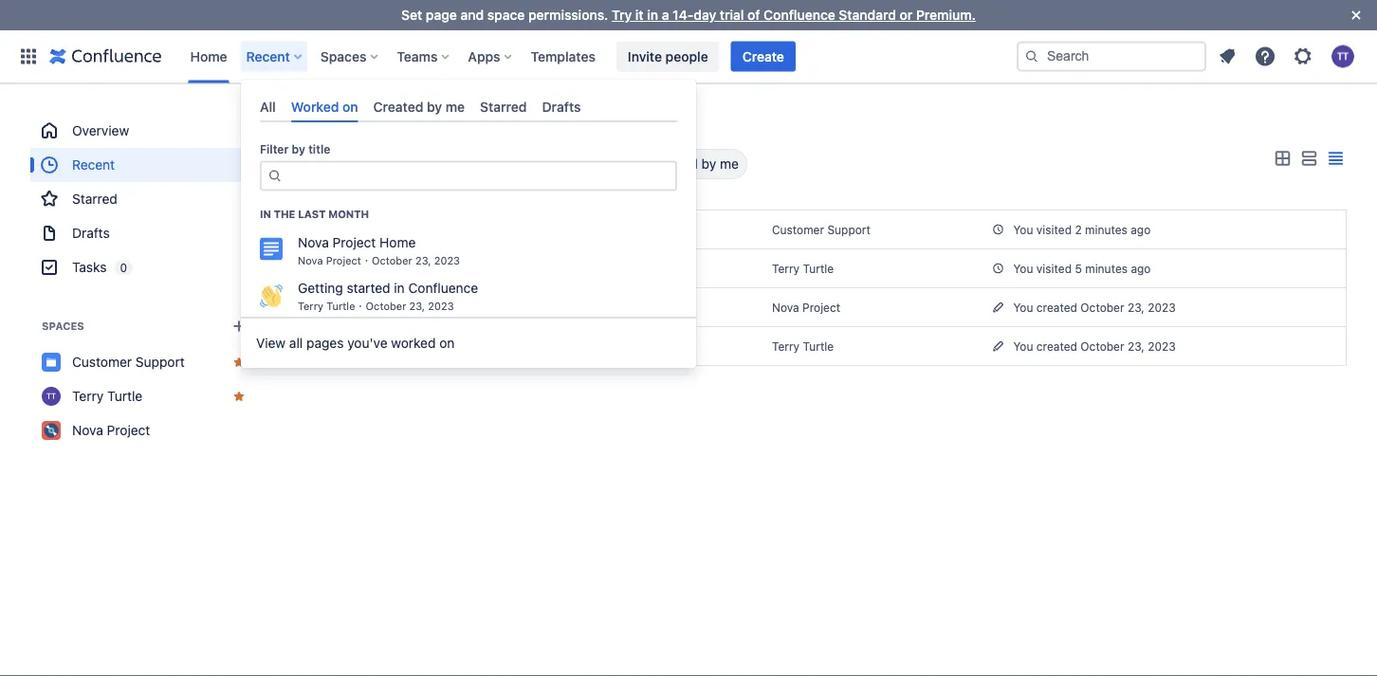 Task type: describe. For each thing, give the bounding box(es) containing it.
cards image
[[1271, 147, 1294, 170]]

set
[[401, 7, 422, 23]]

created inside button
[[649, 156, 698, 172]]

0 vertical spatial nova project link
[[772, 301, 840, 314]]

0 horizontal spatial nova project link
[[30, 413, 258, 448]]

overview inside 'link'
[[72, 123, 129, 138]]

me inside button
[[720, 156, 739, 172]]

nova project ・ october 23, 2023
[[298, 255, 460, 267]]

create
[[742, 48, 784, 64]]

2 horizontal spatial customer
[[772, 223, 824, 236]]

getting for getting started in confluence terry turtle ・ october 23, 2023
[[298, 280, 343, 296]]

worked on inside button
[[559, 156, 624, 172]]

you created october 23, 2023 for nova project home
[[1013, 301, 1176, 314]]

page image
[[304, 261, 320, 276]]

1 horizontal spatial :wave: image
[[304, 339, 320, 354]]

compact list image
[[1324, 147, 1347, 170]]

recent inside popup button
[[246, 48, 290, 64]]

1 horizontal spatial customer
[[335, 220, 404, 239]]

5
[[1075, 262, 1082, 275]]

terry inside getting started in confluence terry turtle ・ october 23, 2023
[[298, 300, 323, 313]]

notification icon image
[[1216, 45, 1239, 68]]

0 vertical spatial in
[[647, 7, 658, 23]]

ago for customer support
[[1131, 223, 1151, 236]]

settings icon image
[[1292, 45, 1314, 68]]

home inside in the last month element
[[379, 235, 416, 251]]

in the last month
[[260, 208, 369, 220]]

search image
[[1024, 49, 1039, 64]]

0 vertical spatial tab list
[[252, 91, 685, 123]]

created for getting started in confluence
[[1036, 340, 1077, 353]]

templates link
[[525, 41, 601, 72]]

trial
[[720, 7, 744, 23]]

terry turtle link for getting started in confluence
[[772, 340, 834, 353]]

0 vertical spatial created
[[373, 99, 423, 114]]

2
[[1075, 223, 1082, 236]]

unstar this space image
[[231, 355, 247, 370]]

premium.
[[916, 7, 976, 23]]

1 horizontal spatial customer support link
[[772, 223, 870, 236]]

1 horizontal spatial customer support
[[335, 220, 465, 239]]

getting for getting started in confluence
[[335, 337, 387, 355]]

Filter by title text field
[[288, 163, 664, 189]]

Search field
[[1017, 41, 1206, 72]]

view all pages you've worked on
[[256, 335, 455, 351]]

overview link
[[30, 114, 258, 148]]

getting started in confluence terry turtle ・ october 23, 2023
[[298, 280, 478, 313]]

2 vertical spatial on
[[439, 335, 455, 351]]

14-
[[673, 7, 694, 23]]

pages
[[306, 335, 344, 351]]

month
[[328, 208, 369, 220]]

2 horizontal spatial home
[[428, 298, 470, 316]]

all
[[289, 335, 303, 351]]

1 vertical spatial recent
[[288, 117, 334, 130]]

0 horizontal spatial worked
[[291, 99, 339, 114]]

confluence for getting started in confluence
[[462, 337, 542, 355]]

minutes for overview
[[1085, 262, 1128, 275]]

2 horizontal spatial support
[[827, 223, 870, 236]]

apps
[[468, 48, 500, 64]]

invite people
[[628, 48, 708, 64]]

in
[[260, 208, 271, 220]]

created by me inside button
[[649, 156, 739, 172]]

1 vertical spatial starred
[[72, 191, 117, 207]]

teams
[[397, 48, 438, 64]]

0 horizontal spatial customer
[[72, 354, 132, 370]]

in the last month element
[[241, 230, 696, 317]]

2 you from the top
[[1013, 262, 1033, 275]]

you created october 23, 2023 for getting started in confluence
[[1013, 340, 1176, 353]]

terry turtle for overview
[[772, 262, 834, 275]]

all inside "button"
[[512, 156, 527, 172]]

2 vertical spatial terry turtle
[[72, 388, 142, 404]]

permissions.
[[528, 7, 608, 23]]

0 horizontal spatial by
[[292, 143, 305, 156]]

people
[[665, 48, 708, 64]]

0 horizontal spatial support
[[135, 354, 185, 370]]

23, inside getting started in confluence terry turtle ・ october 23, 2023
[[409, 300, 425, 313]]

invite people button
[[616, 41, 720, 72]]

templates
[[531, 48, 595, 64]]

1 vertical spatial tab list
[[474, 149, 747, 179]]

tasks
[[72, 259, 107, 275]]

1 vertical spatial overview
[[335, 259, 401, 277]]

turtle inside getting started in confluence terry turtle ・ october 23, 2023
[[326, 300, 355, 313]]

Filter by title field
[[313, 151, 472, 177]]

1 vertical spatial spaces
[[42, 320, 84, 332]]

getting started in confluence
[[335, 337, 542, 355]]

title
[[308, 143, 330, 156]]

in for getting started in confluence terry turtle ・ october 23, 2023
[[394, 280, 405, 296]]

a
[[662, 7, 669, 23]]

you visited 2 minutes ago
[[1013, 223, 1151, 236]]

page image for nova
[[304, 300, 320, 315]]

0 horizontal spatial customer support
[[72, 354, 185, 370]]

you've
[[347, 335, 387, 351]]

home inside 'link'
[[190, 48, 227, 64]]

・ inside getting started in confluence terry turtle ・ october 23, 2023
[[355, 300, 366, 313]]

the
[[274, 208, 295, 220]]

:wave: image inside in the last month element
[[260, 285, 283, 307]]

nova project home inside in the last month element
[[298, 235, 416, 251]]

view all pages you've worked on link
[[241, 325, 696, 362]]

unstar this space image
[[231, 389, 247, 404]]

standard
[[839, 7, 896, 23]]

banner containing home
[[0, 30, 1377, 83]]

2 horizontal spatial customer support
[[772, 223, 870, 236]]

0 horizontal spatial nova project
[[72, 422, 150, 438]]



Task type: locate. For each thing, give the bounding box(es) containing it.
2 horizontal spatial on
[[609, 156, 624, 172]]

in left a
[[647, 7, 658, 23]]

started down nova project ・ october 23, 2023
[[347, 280, 390, 296]]

2 vertical spatial confluence
[[462, 337, 542, 355]]

・
[[361, 255, 372, 267], [355, 300, 366, 313]]

drafts
[[542, 99, 581, 114], [72, 225, 110, 241]]

worked on up title
[[291, 99, 358, 114]]

create link
[[731, 41, 796, 72]]

nova
[[298, 235, 329, 251], [298, 255, 323, 267], [335, 298, 371, 316], [772, 301, 799, 314], [72, 422, 103, 438]]

on
[[342, 99, 358, 114], [609, 156, 624, 172], [439, 335, 455, 351]]

tab list
[[252, 91, 685, 123], [474, 149, 747, 179]]

view
[[256, 335, 286, 351]]

:wave: image
[[260, 285, 283, 307], [304, 339, 320, 354]]

page image down last
[[304, 222, 320, 237]]

on inside button
[[609, 156, 624, 172]]

you for project
[[1013, 301, 1033, 314]]

0 horizontal spatial drafts
[[72, 225, 110, 241]]

starred down global element
[[480, 99, 527, 114]]

you for started
[[1013, 340, 1033, 353]]

1 vertical spatial ・
[[355, 300, 366, 313]]

created by me button
[[640, 149, 747, 179]]

0 vertical spatial me
[[446, 99, 465, 114]]

overview up recent link
[[72, 123, 129, 138]]

all
[[260, 99, 276, 114], [512, 156, 527, 172]]

of
[[747, 7, 760, 23]]

spaces
[[320, 48, 366, 64], [42, 320, 84, 332]]

1 vertical spatial you created october 23, 2023
[[1013, 340, 1176, 353]]

0 horizontal spatial overview
[[72, 123, 129, 138]]

nova project home up worked
[[335, 298, 470, 316]]

1 vertical spatial all
[[512, 156, 527, 172]]

spaces inside spaces popup button
[[320, 48, 366, 64]]

:wave: image
[[260, 285, 283, 307], [304, 339, 320, 354]]

0 vertical spatial ago
[[1131, 223, 1151, 236]]

2 vertical spatial recent
[[72, 157, 115, 173]]

by inside button
[[701, 156, 716, 172]]

set page and space permissions. try it in a 14-day trial of confluence standard or premium.
[[401, 7, 976, 23]]

support
[[408, 220, 465, 239], [827, 223, 870, 236], [135, 354, 185, 370]]

0 horizontal spatial started
[[347, 280, 390, 296]]

drafts inside drafts "link"
[[72, 225, 110, 241]]

0 vertical spatial all
[[260, 99, 276, 114]]

getting inside getting started in confluence terry turtle ・ october 23, 2023
[[298, 280, 343, 296]]

close image
[[1345, 4, 1368, 27]]

minutes for customer support
[[1085, 223, 1127, 236]]

1 vertical spatial :wave: image
[[304, 339, 320, 354]]

and
[[460, 7, 484, 23]]

created for nova project home
[[1036, 301, 1077, 314]]

home up getting started in confluence
[[428, 298, 470, 316]]

confluence image
[[49, 45, 162, 68], [49, 45, 162, 68]]

ago
[[1131, 223, 1151, 236], [1131, 262, 1151, 275]]

2 created from the top
[[1036, 340, 1077, 353]]

ago for overview
[[1131, 262, 1151, 275]]

1 created from the top
[[1036, 301, 1077, 314]]

worked inside button
[[559, 156, 605, 172]]

0 vertical spatial recent
[[246, 48, 290, 64]]

1 vertical spatial terry turtle
[[772, 340, 834, 353]]

0 vertical spatial drafts
[[542, 99, 581, 114]]

project
[[333, 235, 376, 251], [326, 255, 361, 267], [374, 298, 425, 316], [802, 301, 840, 314], [107, 422, 150, 438]]

0 vertical spatial home
[[190, 48, 227, 64]]

all left worked on button
[[512, 156, 527, 172]]

2 page image from the top
[[304, 300, 320, 315]]

filter by title
[[260, 143, 330, 156]]

worked up title
[[291, 99, 339, 114]]

0 horizontal spatial spaces
[[42, 320, 84, 332]]

ago right 5
[[1131, 262, 1151, 275]]

getting left worked
[[335, 337, 387, 355]]

1 vertical spatial me
[[720, 156, 739, 172]]

overview up getting started in confluence terry turtle ・ october 23, 2023
[[335, 259, 401, 277]]

ago right 2
[[1131, 223, 1151, 236]]

:wave: image up the view
[[260, 285, 283, 307]]

1 horizontal spatial :wave: image
[[304, 339, 320, 354]]

started
[[347, 280, 390, 296], [391, 337, 442, 355]]

1 horizontal spatial on
[[439, 335, 455, 351]]

2 minutes from the top
[[1085, 262, 1128, 275]]

by
[[427, 99, 442, 114], [292, 143, 305, 156], [701, 156, 716, 172]]

1 ago from the top
[[1131, 223, 1151, 236]]

group
[[30, 114, 258, 285]]

all up filter
[[260, 99, 276, 114]]

spaces down tasks
[[42, 320, 84, 332]]

page
[[426, 7, 457, 23]]

1 vertical spatial ago
[[1131, 262, 1151, 275]]

created
[[373, 99, 423, 114], [649, 156, 698, 172]]

0 vertical spatial visited
[[1036, 223, 1072, 236]]

october
[[372, 255, 412, 267], [366, 300, 406, 313], [1080, 301, 1124, 314], [1080, 340, 1124, 353]]

starred
[[480, 99, 527, 114], [72, 191, 117, 207]]

confluence inside getting started in confluence terry turtle ・ october 23, 2023
[[408, 280, 478, 296]]

started inside getting started in confluence terry turtle ・ october 23, 2023
[[347, 280, 390, 296]]

3 you from the top
[[1013, 301, 1033, 314]]

drafts up tasks
[[72, 225, 110, 241]]

appswitcher icon image
[[17, 45, 40, 68]]

page image up pages
[[304, 300, 320, 315]]

1 horizontal spatial in
[[445, 337, 458, 355]]

0 vertical spatial overview
[[72, 123, 129, 138]]

1 horizontal spatial home
[[379, 235, 416, 251]]

2 vertical spatial home
[[428, 298, 470, 316]]

1 horizontal spatial me
[[720, 156, 739, 172]]

worked on button
[[550, 149, 633, 179]]

spaces button
[[315, 41, 385, 72]]

23,
[[415, 255, 431, 267], [409, 300, 425, 313], [1128, 301, 1145, 314], [1128, 340, 1145, 353]]

0 vertical spatial ・
[[361, 255, 372, 267]]

0 vertical spatial worked on
[[291, 99, 358, 114]]

getting down page icon
[[298, 280, 343, 296]]

0 horizontal spatial :wave: image
[[260, 285, 283, 307]]

0 vertical spatial created by me
[[373, 99, 465, 114]]

worked
[[291, 99, 339, 114], [559, 156, 605, 172]]

1 horizontal spatial worked
[[559, 156, 605, 172]]

global element
[[11, 30, 1013, 83]]

1 horizontal spatial by
[[427, 99, 442, 114]]

in right worked
[[445, 337, 458, 355]]

0 horizontal spatial on
[[342, 99, 358, 114]]

1 horizontal spatial spaces
[[320, 48, 366, 64]]

1 vertical spatial visited
[[1036, 262, 1072, 275]]

0 vertical spatial :wave: image
[[260, 285, 283, 307]]

space
[[487, 7, 525, 23]]

home left recent popup button on the left top
[[190, 48, 227, 64]]

2023 inside getting started in confluence terry turtle ・ october 23, 2023
[[428, 300, 454, 313]]

your profile and preferences image
[[1331, 45, 1354, 68]]

visited for overview
[[1036, 262, 1072, 275]]

0 vertical spatial confluence
[[764, 7, 835, 23]]

worked
[[391, 335, 436, 351]]

try it in a 14-day trial of confluence standard or premium. link
[[612, 7, 976, 23]]

terry turtle link for overview
[[772, 262, 834, 275]]

0 vertical spatial you created october 23, 2023
[[1013, 301, 1176, 314]]

recent link
[[30, 148, 258, 182]]

recent button
[[240, 41, 309, 72]]

you created october 23, 2023
[[1013, 301, 1176, 314], [1013, 340, 1176, 353]]

created right worked on button
[[649, 156, 698, 172]]

0 horizontal spatial created by me
[[373, 99, 465, 114]]

minutes right 2
[[1085, 223, 1127, 236]]

terry turtle
[[772, 262, 834, 275], [772, 340, 834, 353], [72, 388, 142, 404]]

confluence for getting started in confluence terry turtle ・ october 23, 2023
[[408, 280, 478, 296]]

me
[[446, 99, 465, 114], [720, 156, 739, 172]]

customer support
[[335, 220, 465, 239], [772, 223, 870, 236], [72, 354, 185, 370]]

created by me
[[373, 99, 465, 114], [649, 156, 739, 172]]

spaces right recent popup button on the left top
[[320, 48, 366, 64]]

2 horizontal spatial in
[[647, 7, 658, 23]]

drafts link
[[30, 216, 258, 250]]

0 horizontal spatial :wave: image
[[260, 285, 283, 307]]

overview
[[72, 123, 129, 138], [335, 259, 401, 277]]

in for getting started in confluence
[[445, 337, 458, 355]]

worked right "all" "button"
[[559, 156, 605, 172]]

on down spaces popup button
[[342, 99, 358, 114]]

1 vertical spatial page image
[[304, 300, 320, 315]]

1 vertical spatial worked on
[[559, 156, 624, 172]]

:wave: image right all
[[304, 339, 320, 354]]

:wave: image up the view
[[260, 285, 283, 307]]

1 vertical spatial drafts
[[72, 225, 110, 241]]

all button
[[497, 149, 542, 179]]

created
[[1036, 301, 1077, 314], [1036, 340, 1077, 353]]

0 vertical spatial on
[[342, 99, 358, 114]]

2 visited from the top
[[1036, 262, 1072, 275]]

minutes
[[1085, 223, 1127, 236], [1085, 262, 1128, 275]]

worked on
[[291, 99, 358, 114], [559, 156, 624, 172]]

on right worked
[[439, 335, 455, 351]]

home
[[190, 48, 227, 64], [379, 235, 416, 251], [428, 298, 470, 316]]

visited
[[1036, 223, 1072, 236], [1036, 262, 1072, 275]]

customer
[[335, 220, 404, 239], [772, 223, 824, 236], [72, 354, 132, 370]]

in down nova project ・ october 23, 2023
[[394, 280, 405, 296]]

confluence up getting started in confluence
[[408, 280, 478, 296]]

page image for customer
[[304, 222, 320, 237]]

0 vertical spatial nova project home
[[298, 235, 416, 251]]

0 vertical spatial customer support link
[[772, 223, 870, 236]]

group containing overview
[[30, 114, 258, 285]]

0 horizontal spatial home
[[190, 48, 227, 64]]

1 you created october 23, 2023 from the top
[[1013, 301, 1176, 314]]

confluence right of
[[764, 7, 835, 23]]

confluence down in the last month element
[[462, 337, 542, 355]]

0 vertical spatial starred
[[480, 99, 527, 114]]

filter
[[260, 143, 289, 156]]

or
[[900, 7, 913, 23]]

it
[[635, 7, 644, 23]]

recent down overview 'link' on the left top of the page
[[72, 157, 115, 173]]

terry
[[772, 262, 800, 275], [298, 300, 323, 313], [772, 340, 800, 353], [72, 388, 104, 404]]

・ up view all pages you've worked on
[[355, 300, 366, 313]]

terry turtle for getting started in confluence
[[772, 340, 834, 353]]

on left created by me button in the top of the page
[[609, 156, 624, 172]]

1 vertical spatial nova project
[[72, 422, 150, 438]]

terry inside terry turtle link
[[72, 388, 104, 404]]

started right you've
[[391, 337, 442, 355]]

nova project home
[[298, 235, 416, 251], [335, 298, 470, 316]]

1 horizontal spatial started
[[391, 337, 442, 355]]

apps button
[[462, 41, 519, 72]]

1 horizontal spatial drafts
[[542, 99, 581, 114]]

2 horizontal spatial by
[[701, 156, 716, 172]]

1 horizontal spatial starred
[[480, 99, 527, 114]]

recent
[[246, 48, 290, 64], [288, 117, 334, 130], [72, 157, 115, 173]]

1 vertical spatial nova project home
[[335, 298, 470, 316]]

1 vertical spatial getting
[[335, 337, 387, 355]]

home up nova project ・ october 23, 2023
[[379, 235, 416, 251]]

0 horizontal spatial customer support link
[[30, 345, 258, 379]]

1 vertical spatial nova project link
[[30, 413, 258, 448]]

1 minutes from the top
[[1085, 223, 1127, 236]]

confluence
[[764, 7, 835, 23], [408, 280, 478, 296], [462, 337, 542, 355]]

1 vertical spatial started
[[391, 337, 442, 355]]

starred down recent link
[[72, 191, 117, 207]]

visited left 2
[[1036, 223, 1072, 236]]

2 you created october 23, 2023 from the top
[[1013, 340, 1176, 353]]

recent right home 'link' at left top
[[246, 48, 290, 64]]

day
[[694, 7, 716, 23]]

0 vertical spatial nova project
[[772, 301, 840, 314]]

0 horizontal spatial starred
[[72, 191, 117, 207]]

0 vertical spatial page image
[[304, 222, 320, 237]]

you visited 5 minutes ago
[[1013, 262, 1151, 275]]

worked on right "all" "button"
[[559, 156, 624, 172]]

1 vertical spatial customer support link
[[30, 345, 258, 379]]

teams button
[[391, 41, 457, 72]]

in
[[647, 7, 658, 23], [394, 280, 405, 296], [445, 337, 458, 355]]

1 vertical spatial in
[[394, 280, 405, 296]]

・ up getting started in confluence terry turtle ・ october 23, 2023
[[361, 255, 372, 267]]

drafts inside tab list
[[542, 99, 581, 114]]

october inside getting started in confluence terry turtle ・ october 23, 2023
[[366, 300, 406, 313]]

list image
[[1297, 147, 1320, 170]]

1 horizontal spatial created
[[649, 156, 698, 172]]

recent up title
[[288, 117, 334, 130]]

created down teams
[[373, 99, 423, 114]]

visited for customer support
[[1036, 223, 1072, 236]]

recent inside group
[[72, 157, 115, 173]]

started for getting started in confluence
[[391, 337, 442, 355]]

1 vertical spatial created by me
[[649, 156, 739, 172]]

2023
[[434, 255, 460, 267], [428, 300, 454, 313], [1148, 301, 1176, 314], [1148, 340, 1176, 353]]

1 visited from the top
[[1036, 223, 1072, 236]]

page image
[[304, 222, 320, 237], [304, 300, 320, 315]]

:wave: image right all
[[304, 339, 320, 354]]

create a space image
[[228, 315, 250, 338]]

visited left 5
[[1036, 262, 1072, 275]]

help icon image
[[1254, 45, 1276, 68]]

0 horizontal spatial worked on
[[291, 99, 358, 114]]

1 horizontal spatial support
[[408, 220, 465, 239]]

1 vertical spatial created
[[1036, 340, 1077, 353]]

1 vertical spatial minutes
[[1085, 262, 1128, 275]]

0 vertical spatial minutes
[[1085, 223, 1127, 236]]

1 vertical spatial terry turtle link
[[772, 340, 834, 353]]

started for getting started in confluence terry turtle ・ october 23, 2023
[[347, 280, 390, 296]]

you for support
[[1013, 223, 1033, 236]]

1 vertical spatial :wave: image
[[304, 339, 320, 354]]

1 page image from the top
[[304, 222, 320, 237]]

last
[[298, 208, 326, 220]]

0 vertical spatial :wave: image
[[260, 285, 283, 307]]

turtle
[[803, 262, 834, 275], [326, 300, 355, 313], [803, 340, 834, 353], [107, 388, 142, 404]]

try
[[612, 7, 632, 23]]

in inside getting started in confluence terry turtle ・ october 23, 2023
[[394, 280, 405, 296]]

nova project link
[[772, 301, 840, 314], [30, 413, 258, 448]]

2 vertical spatial terry turtle link
[[30, 379, 258, 413]]

1 you from the top
[[1013, 223, 1033, 236]]

minutes right 5
[[1085, 262, 1128, 275]]

1 vertical spatial created
[[649, 156, 698, 172]]

2 ago from the top
[[1131, 262, 1151, 275]]

you
[[1013, 223, 1033, 236], [1013, 262, 1033, 275], [1013, 301, 1033, 314], [1013, 340, 1033, 353]]

1 horizontal spatial nova project
[[772, 301, 840, 314]]

0 vertical spatial started
[[347, 280, 390, 296]]

nova project
[[772, 301, 840, 314], [72, 422, 150, 438]]

:wave: image inside in the last month element
[[260, 285, 283, 307]]

drafts down 'templates' link
[[542, 99, 581, 114]]

1 horizontal spatial created by me
[[649, 156, 739, 172]]

0 horizontal spatial all
[[260, 99, 276, 114]]

starred link
[[30, 182, 258, 216]]

invite
[[628, 48, 662, 64]]

home link
[[184, 41, 233, 72]]

4 you from the top
[[1013, 340, 1033, 353]]

0
[[120, 261, 127, 274]]

nova project home up nova project ・ october 23, 2023
[[298, 235, 416, 251]]

banner
[[0, 30, 1377, 83]]



Task type: vqa. For each thing, say whether or not it's contained in the screenshot.
Getting started in Confluence created
yes



